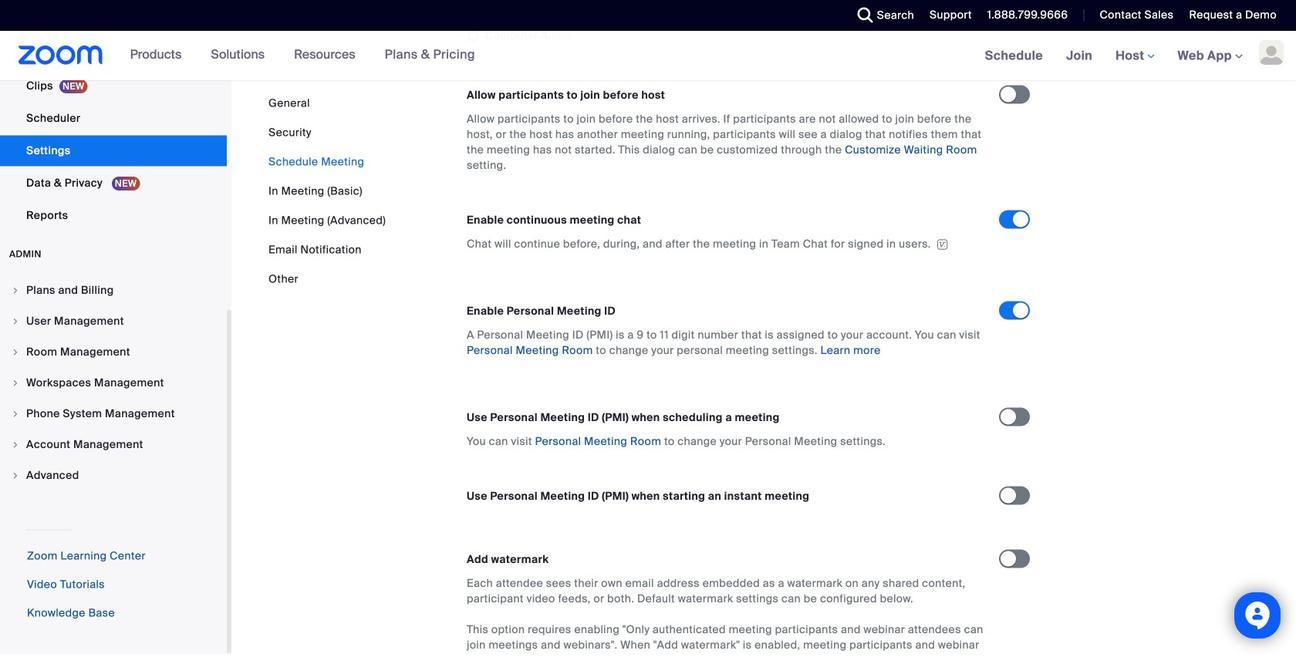 Task type: locate. For each thing, give the bounding box(es) containing it.
2 right image from the top
[[11, 317, 20, 326]]

right image
[[11, 286, 20, 295], [11, 317, 20, 326], [11, 409, 20, 419], [11, 440, 20, 449]]

support version for enable continuous meeting chat image
[[935, 239, 950, 250]]

1 vertical spatial right image
[[11, 378, 20, 388]]

0 vertical spatial right image
[[11, 348, 20, 357]]

banner
[[0, 31, 1296, 81]]

zoom logo image
[[19, 46, 103, 65]]

1 right image from the top
[[11, 348, 20, 357]]

right image
[[11, 348, 20, 357], [11, 378, 20, 388], [11, 471, 20, 480]]

4 right image from the top
[[11, 440, 20, 449]]

3 right image from the top
[[11, 471, 20, 480]]

2 right image from the top
[[11, 378, 20, 388]]

2 vertical spatial right image
[[11, 471, 20, 480]]

menu item
[[0, 276, 227, 305], [0, 307, 227, 336], [0, 338, 227, 367], [0, 368, 227, 398], [0, 399, 227, 429], [0, 430, 227, 459], [0, 461, 227, 490]]

3 right image from the top
[[11, 409, 20, 419]]

right image for third menu item from the bottom
[[11, 409, 20, 419]]

application
[[467, 236, 985, 252]]

right image for seventh menu item from the bottom
[[11, 286, 20, 295]]

2 menu item from the top
[[0, 307, 227, 336]]

1 right image from the top
[[11, 286, 20, 295]]

7 menu item from the top
[[0, 461, 227, 490]]

right image for 4th menu item from the bottom of the admin menu menu
[[11, 378, 20, 388]]

menu bar
[[269, 96, 386, 287]]



Task type: vqa. For each thing, say whether or not it's contained in the screenshot.
top &
no



Task type: describe. For each thing, give the bounding box(es) containing it.
5 menu item from the top
[[0, 399, 227, 429]]

right image for 1st menu item from the bottom of the admin menu menu
[[11, 471, 20, 480]]

3 menu item from the top
[[0, 338, 227, 367]]

1 menu item from the top
[[0, 276, 227, 305]]

4 menu item from the top
[[0, 368, 227, 398]]

personal menu menu
[[0, 0, 227, 233]]

product information navigation
[[119, 31, 487, 80]]

right image for 6th menu item from the bottom of the admin menu menu
[[11, 317, 20, 326]]

right image for 6th menu item
[[11, 440, 20, 449]]

profile picture image
[[1259, 40, 1284, 65]]

meetings navigation
[[973, 31, 1296, 81]]

admin menu menu
[[0, 276, 227, 492]]

6 menu item from the top
[[0, 430, 227, 459]]

right image for 3rd menu item from the top
[[11, 348, 20, 357]]



